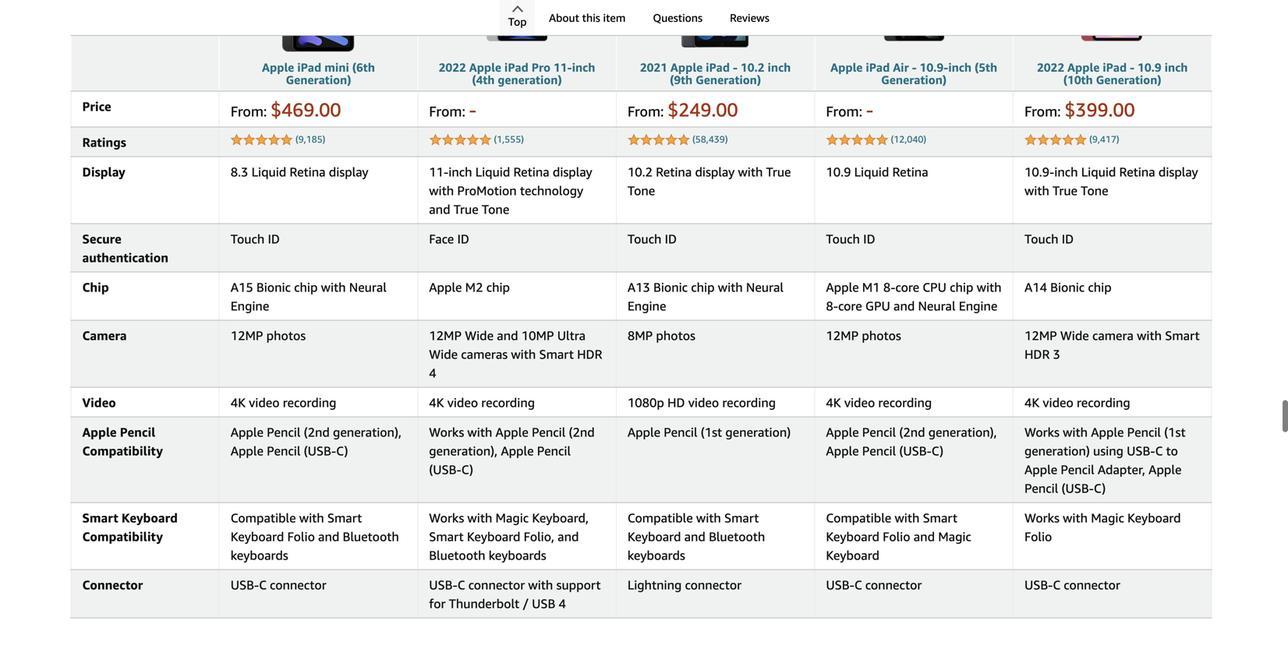 Task type: vqa. For each thing, say whether or not it's contained in the screenshot.


Task type: locate. For each thing, give the bounding box(es) containing it.
1 vertical spatial 10.9
[[826, 165, 851, 179]]

0 vertical spatial true
[[766, 165, 791, 179]]

touch down "10.9 liquid retina" on the right top of page
[[826, 232, 860, 246]]

compatibility down video
[[82, 444, 163, 459]]

4k video recording
[[231, 395, 336, 410], [429, 395, 535, 410], [826, 395, 932, 410], [1025, 395, 1131, 410]]

2 recording from the left
[[481, 395, 535, 410]]

8- right m1
[[883, 280, 896, 295]]

photos down a15 bionic chip with neural engine
[[266, 328, 306, 343]]

1 vertical spatial 10.2
[[628, 165, 653, 179]]

3 bionic from the left
[[1051, 280, 1085, 295]]

0 horizontal spatial hdr
[[577, 347, 602, 362]]

compatibility up connector
[[82, 529, 163, 544]]

from:
[[231, 103, 267, 120], [429, 103, 466, 120], [628, 103, 664, 120], [826, 103, 863, 120], [1025, 103, 1061, 120]]

works with magic keyboard folio
[[1025, 511, 1181, 544]]

0 vertical spatial 10.9-
[[920, 60, 948, 74]]

1 vertical spatial 4
[[559, 597, 566, 611]]

retina up technology on the left
[[514, 165, 550, 179]]

hdr left 3
[[1025, 347, 1050, 362]]

2022
[[439, 60, 466, 74], [1037, 60, 1065, 74]]

3 recording from the left
[[722, 395, 776, 410]]

apple pencil
[[1091, 425, 1161, 440]]

from: left $469.00
[[231, 103, 267, 120]]

1 (2nd from the left
[[304, 425, 330, 440]]

usb-c connector down the compatible with smart keyboard folio and bluetooth keyboards
[[231, 578, 326, 593]]

(1st
[[701, 425, 722, 440], [1164, 425, 1186, 440]]

3 generation) from the left
[[881, 73, 947, 87]]

0 horizontal spatial photos
[[266, 328, 306, 343]]

4 12mp from the left
[[1025, 328, 1057, 343]]

with
[[738, 165, 763, 179], [429, 183, 454, 198], [1025, 183, 1050, 198], [321, 280, 346, 295], [718, 280, 743, 295], [977, 280, 1002, 295], [1137, 328, 1162, 343], [511, 347, 536, 362], [467, 425, 492, 440], [1063, 425, 1088, 440], [299, 511, 324, 526], [467, 511, 492, 526], [696, 511, 721, 526], [895, 511, 920, 526], [1063, 511, 1088, 526], [528, 578, 553, 593]]

camera
[[82, 328, 127, 343]]

from: inside from: $399.00
[[1025, 103, 1061, 120]]

0 horizontal spatial (1st
[[701, 425, 722, 440]]

2 engine from the left
[[628, 299, 666, 313]]

12mp photos down gpu
[[826, 328, 901, 343]]

tone
[[628, 183, 655, 198], [1081, 183, 1109, 198], [482, 202, 509, 217]]

wide left camera
[[1061, 328, 1089, 343]]

from: -
[[429, 98, 476, 121], [826, 98, 874, 121]]

2 horizontal spatial usb-c connector
[[1025, 578, 1121, 593]]

2 (1st from the left
[[1164, 425, 1186, 440]]

2 retina from the left
[[514, 165, 550, 179]]

retina down the from: $249.00
[[656, 165, 692, 179]]

1 horizontal spatial (2nd
[[569, 425, 595, 440]]

generation) right (4th
[[498, 73, 562, 87]]

10.2
[[741, 60, 765, 74], [628, 165, 653, 179]]

wide for camera
[[1061, 328, 1089, 343]]

2 display from the left
[[553, 165, 592, 179]]

keyboard inside works with magic keyboard, smart keyboard folio, and bluetooth keyboards
[[467, 529, 521, 544]]

1 horizontal spatial 2022
[[1037, 60, 1065, 74]]

neural inside a13 bionic chip with neural engine
[[746, 280, 784, 295]]

chip inside a15 bionic chip with neural engine
[[294, 280, 318, 295]]

2 12mp photos from the left
[[826, 328, 901, 343]]

1 2022 from the left
[[439, 60, 466, 74]]

2022 inside 2022 apple ipad pro 11-inch (4th generation)
[[439, 60, 466, 74]]

c down works with magic keyboard folio on the bottom right
[[1053, 578, 1061, 593]]

0 horizontal spatial usb-c connector
[[231, 578, 326, 593]]

touch id up a15 in the top of the page
[[231, 232, 280, 246]]

ipad
[[297, 60, 321, 74], [504, 60, 529, 74], [706, 60, 730, 74], [866, 60, 890, 74], [1103, 60, 1127, 74]]

keyboard
[[122, 511, 178, 526], [1128, 511, 1181, 526], [231, 529, 284, 544], [467, 529, 521, 544], [628, 529, 681, 544], [826, 529, 880, 544], [826, 548, 880, 563]]

4 inside 12mp wide and 10mp ultra wide cameras with smart hdr 4
[[429, 366, 436, 381]]

- for 10.2
[[733, 60, 738, 74]]

2 horizontal spatial bionic
[[1051, 280, 1085, 295]]

1 horizontal spatial true
[[766, 165, 791, 179]]

(12,040) link
[[891, 134, 927, 145]]

generation) down 1080p hd video recording
[[726, 425, 791, 440]]

smart inside compatible with smart keyboard and bluetooth keyboards
[[724, 511, 759, 526]]

connector inside usb-c connector with support for thunderbolt / usb 4
[[468, 578, 525, 593]]

2 horizontal spatial generation)
[[1025, 444, 1090, 459]]

2 vertical spatial true
[[454, 202, 479, 217]]

c
[[1155, 444, 1163, 459], [259, 578, 267, 593], [458, 578, 465, 593], [855, 578, 862, 593], [1053, 578, 1061, 593]]

wide inside 12mp wide camera with smart hdr 3
[[1061, 328, 1089, 343]]

2 horizontal spatial (2nd
[[899, 425, 925, 440]]

generation) up $469.00
[[286, 73, 351, 87]]

4 ipad from the left
[[866, 60, 890, 74]]

2022 left (4th
[[439, 60, 466, 74]]

keyboard inside smart keyboard compatibility
[[122, 511, 178, 526]]

1 horizontal spatial (1st
[[1164, 425, 1186, 440]]

1 generation) from the left
[[286, 73, 351, 87]]

magic inside works with magic keyboard, smart keyboard folio, and bluetooth keyboards
[[496, 511, 529, 526]]

5 ipad from the left
[[1103, 60, 1127, 74]]

8mp photos
[[628, 328, 696, 343]]

touch id up m1
[[826, 232, 875, 246]]

(1st up to
[[1164, 425, 1186, 440]]

with inside works with apple pencil (2nd generation), apple pencil (usb-c)
[[467, 425, 492, 440]]

(2nd inside works with apple pencil (2nd generation), apple pencil (usb-c)
[[569, 425, 595, 440]]

(1st down 1080p hd video recording
[[701, 425, 722, 440]]

2 horizontal spatial keyboards
[[628, 548, 685, 563]]

4 display from the left
[[1159, 165, 1198, 179]]

works inside works with apple pencil (1st generation) using usb-c to apple pencil adapter, apple pencil (usb-c)
[[1025, 425, 1060, 440]]

works for works with apple pencil (1st generation) using usb-c to apple pencil adapter, apple pencil (usb-c)
[[1025, 425, 1060, 440]]

keyboards inside the compatible with smart keyboard folio and bluetooth keyboards
[[231, 548, 288, 563]]

2 generation) from the left
[[696, 73, 761, 87]]

connector
[[82, 578, 143, 593]]

video
[[249, 395, 280, 410], [447, 395, 478, 410], [688, 395, 719, 410], [844, 395, 875, 410], [1043, 395, 1074, 410]]

photos down gpu
[[862, 328, 901, 343]]

1 horizontal spatial generation),
[[429, 444, 498, 459]]

0 horizontal spatial 2022
[[439, 60, 466, 74]]

inch inside 10.9-inch liquid retina display with true tone
[[1055, 165, 1078, 179]]

c left to
[[1155, 444, 1163, 459]]

$249.00
[[668, 98, 738, 121]]

from: up 11‑inch
[[429, 103, 466, 120]]

touch up a13
[[628, 232, 662, 246]]

apple ipad air - 10.9-inch (5th generation) image
[[844, 0, 984, 53]]

mini
[[324, 60, 349, 74]]

smart inside the compatible with smart keyboard folio and bluetooth keyboards
[[327, 511, 362, 526]]

c down the compatible with smart keyboard folio and bluetooth keyboards
[[259, 578, 267, 593]]

2 connector from the left
[[468, 578, 525, 593]]

ipad right (9th
[[706, 60, 730, 74]]

1 horizontal spatial photos
[[656, 328, 696, 343]]

3 chip from the left
[[691, 280, 715, 295]]

1 horizontal spatial folio
[[883, 529, 910, 544]]

2 12mp from the left
[[429, 328, 462, 343]]

neural inside the apple m1 8-core cpu chip with 8-core gpu and neural engine
[[918, 299, 956, 313]]

and inside the compatible with smart keyboard folio and magic keyboard
[[914, 529, 935, 544]]

smart keyboard compatibility
[[82, 511, 178, 544]]

with inside the apple m1 8-core cpu chip with 8-core gpu and neural engine
[[977, 280, 1002, 295]]

12mp wide and 10mp ultra wide cameras with smart hdr 4
[[429, 328, 602, 381]]

2 horizontal spatial magic
[[1091, 511, 1124, 526]]

neural for a15 bionic chip with neural engine
[[349, 280, 387, 295]]

keyboard,
[[532, 511, 589, 526]]

1 liquid from the left
[[252, 165, 286, 179]]

core left cpu
[[896, 280, 920, 295]]

chip right m2
[[486, 280, 510, 295]]

magic for keyboard,
[[496, 511, 529, 526]]

3 liquid from the left
[[854, 165, 889, 179]]

id up a14 bionic chip
[[1062, 232, 1074, 246]]

2 horizontal spatial photos
[[862, 328, 901, 343]]

chip inside a13 bionic chip with neural engine
[[691, 280, 715, 295]]

bionic right a15 in the top of the page
[[256, 280, 291, 295]]

ipad left mini
[[297, 60, 321, 74]]

1 4k from the left
[[231, 395, 246, 410]]

0 horizontal spatial bionic
[[256, 280, 291, 295]]

id right the face on the left top of the page
[[457, 232, 469, 246]]

apple
[[262, 60, 294, 74], [469, 60, 501, 74], [671, 60, 703, 74], [831, 60, 863, 74], [1068, 60, 1100, 74], [429, 280, 462, 295], [826, 280, 859, 295], [82, 425, 117, 440], [231, 425, 264, 440], [496, 425, 529, 440], [628, 425, 661, 440], [826, 425, 859, 440], [231, 444, 264, 459], [501, 444, 534, 459], [826, 444, 859, 459], [1025, 462, 1058, 477], [1149, 462, 1182, 477]]

camera
[[1093, 328, 1134, 343]]

bionic inside a15 bionic chip with neural engine
[[256, 280, 291, 295]]

c up thunderbolt in the left of the page
[[458, 578, 465, 593]]

pencil
[[120, 425, 155, 440], [267, 425, 301, 440], [532, 425, 566, 440], [664, 425, 698, 440], [862, 425, 896, 440], [267, 444, 301, 459], [537, 444, 571, 459], [862, 444, 896, 459], [1061, 462, 1095, 477], [1025, 481, 1058, 496]]

0 horizontal spatial engine
[[231, 299, 269, 313]]

5 retina from the left
[[1119, 165, 1155, 179]]

1 horizontal spatial apple pencil (2nd generation), apple pencil (usb-c)
[[826, 425, 997, 459]]

connector
[[270, 578, 326, 593], [468, 578, 525, 593], [685, 578, 742, 593], [865, 578, 922, 593], [1064, 578, 1121, 593]]

(1st inside works with apple pencil (1st generation) using usb-c to apple pencil adapter, apple pencil (usb-c)
[[1164, 425, 1186, 440]]

0 vertical spatial compatibility
[[82, 444, 163, 459]]

1 horizontal spatial from: -
[[826, 98, 874, 121]]

(9th
[[670, 73, 693, 87]]

1 bionic from the left
[[256, 280, 291, 295]]

connector down the compatible with smart keyboard folio and magic keyboard
[[865, 578, 922, 593]]

touch id up a13
[[628, 232, 677, 246]]

2021 apple ipad - 10.2 inch (9th generation)
[[640, 60, 791, 87]]

ipad right "(10th"
[[1103, 60, 1127, 74]]

inch down reviews
[[768, 60, 791, 74]]

2 from: - from the left
[[826, 98, 874, 121]]

1 retina from the left
[[290, 165, 326, 179]]

0 horizontal spatial tone
[[482, 202, 509, 217]]

2 ipad from the left
[[504, 60, 529, 74]]

wide up cameras
[[465, 328, 494, 343]]

1 from: - from the left
[[429, 98, 476, 121]]

chip right a15 in the top of the page
[[294, 280, 318, 295]]

1 vertical spatial core
[[838, 299, 862, 313]]

ipad inside apple ipad air - 10.9-inch (5th generation)
[[866, 60, 890, 74]]

ratings
[[82, 135, 126, 150]]

5 chip from the left
[[1088, 280, 1112, 295]]

2 horizontal spatial tone
[[1081, 183, 1109, 198]]

12mp photos down a15 in the top of the page
[[231, 328, 306, 343]]

1 horizontal spatial bluetooth
[[429, 548, 485, 563]]

works for works with magic keyboard, smart keyboard folio, and bluetooth keyboards
[[429, 511, 464, 526]]

0 vertical spatial generation)
[[498, 73, 562, 87]]

photos right the 8mp
[[656, 328, 696, 343]]

0 vertical spatial 8-
[[883, 280, 896, 295]]

2 folio from the left
[[883, 529, 910, 544]]

8- left gpu
[[826, 299, 838, 313]]

core left gpu
[[838, 299, 862, 313]]

chip up 8mp photos
[[691, 280, 715, 295]]

4 liquid from the left
[[1081, 165, 1116, 179]]

inch down from: $399.00 in the right of the page
[[1055, 165, 1078, 179]]

- down 2022 apple ipad - 10.9 inch (10th generation) image on the top right of page
[[1130, 60, 1135, 74]]

1 horizontal spatial compatible
[[628, 511, 693, 526]]

4k
[[231, 395, 246, 410], [429, 395, 444, 410], [826, 395, 841, 410], [1025, 395, 1040, 410]]

ipad for 2022 apple ipad pro 11-inch (4th generation)
[[504, 60, 529, 74]]

1 vertical spatial 10.9-
[[1025, 165, 1055, 179]]

1 horizontal spatial keyboards
[[489, 548, 546, 563]]

c inside usb-c connector with support for thunderbolt / usb 4
[[458, 578, 465, 593]]

adapter,
[[1098, 462, 1146, 477]]

core
[[896, 280, 920, 295], [838, 299, 862, 313]]

compatible with smart keyboard folio and bluetooth keyboards
[[231, 511, 399, 563]]

1 video from the left
[[249, 395, 280, 410]]

wide
[[465, 328, 494, 343], [1061, 328, 1089, 343], [429, 347, 458, 362]]

0 horizontal spatial bluetooth
[[343, 529, 399, 544]]

retina inside 11‑inch liquid retina display with promotion technology and true tone
[[514, 165, 550, 179]]

hdr down ultra
[[577, 347, 602, 362]]

1 12mp from the left
[[231, 328, 263, 343]]

id up m1
[[863, 232, 875, 246]]

2 horizontal spatial folio
[[1025, 529, 1052, 544]]

3 folio from the left
[[1025, 529, 1052, 544]]

-
[[733, 60, 738, 74], [912, 60, 917, 74], [1130, 60, 1135, 74], [469, 98, 476, 121], [866, 98, 874, 121]]

works for works with apple pencil (2nd generation), apple pencil (usb-c)
[[429, 425, 464, 440]]

10.9 inside 2022 apple ipad - 10.9 inch (10th generation)
[[1138, 60, 1162, 74]]

2022 for 2022 apple ipad - 10.9 inch (10th generation)
[[1037, 60, 1065, 74]]

2022 apple ipad - 10.9 inch (10th generation) image
[[1042, 0, 1183, 53]]

inch for 10.2
[[768, 60, 791, 74]]

liquid
[[252, 165, 286, 179], [475, 165, 510, 179], [854, 165, 889, 179], [1081, 165, 1116, 179]]

generation) down apple ipad air - 10.9-inch (5th generation) image
[[881, 73, 947, 87]]

connector down compatible with smart keyboard and bluetooth keyboards
[[685, 578, 742, 593]]

0 horizontal spatial 12mp photos
[[231, 328, 306, 343]]

0 vertical spatial 10.9
[[1138, 60, 1162, 74]]

compatible inside the compatible with smart keyboard folio and bluetooth keyboards
[[231, 511, 296, 526]]

3 retina from the left
[[656, 165, 692, 179]]

1 horizontal spatial magic
[[938, 529, 972, 544]]

generation) left using
[[1025, 444, 1090, 459]]

10.2 down reviews
[[741, 60, 765, 74]]

2 (2nd from the left
[[569, 425, 595, 440]]

1 horizontal spatial engine
[[628, 299, 666, 313]]

ipad left "pro"
[[504, 60, 529, 74]]

touch id
[[231, 232, 280, 246], [628, 232, 677, 246], [826, 232, 875, 246], [1025, 232, 1074, 246]]

compatible inside compatible with smart keyboard and bluetooth keyboards
[[628, 511, 693, 526]]

2 keyboards from the left
[[489, 548, 546, 563]]

(9,417) link
[[1089, 134, 1120, 145]]

liquid for 10.9
[[854, 165, 889, 179]]

1 folio from the left
[[287, 529, 315, 544]]

3 from: from the left
[[628, 103, 664, 120]]

keyboards inside works with magic keyboard, smart keyboard folio, and bluetooth keyboards
[[489, 548, 546, 563]]

compatible for compatible with smart keyboard folio and magic keyboard
[[826, 511, 892, 526]]

5 id from the left
[[1062, 232, 1074, 246]]

1 compatibility from the top
[[82, 444, 163, 459]]

2 hdr from the left
[[1025, 347, 1050, 362]]

works inside works with magic keyboard folio
[[1025, 511, 1060, 526]]

1 horizontal spatial tone
[[628, 183, 655, 198]]

magic
[[496, 511, 529, 526], [1091, 511, 1124, 526], [938, 529, 972, 544]]

generation), inside works with apple pencil (2nd generation), apple pencil (usb-c)
[[429, 444, 498, 459]]

12mp
[[231, 328, 263, 343], [429, 328, 462, 343], [826, 328, 859, 343], [1025, 328, 1057, 343]]

- inside 2022 apple ipad - 10.9 inch (10th generation)
[[1130, 60, 1135, 74]]

2022 up from: $399.00 in the right of the page
[[1037, 60, 1065, 74]]

0 horizontal spatial compatible
[[231, 511, 296, 526]]

apple ipad mini (6th generation)
[[262, 60, 375, 87]]

apple inside apple ipad mini (6th generation)
[[262, 60, 294, 74]]

1 connector from the left
[[270, 578, 326, 593]]

and inside works with magic keyboard, smart keyboard folio, and bluetooth keyboards
[[558, 529, 579, 544]]

from: left $399.00
[[1025, 103, 1061, 120]]

generation) inside apple ipad mini (6th generation)
[[286, 73, 351, 87]]

2 compatibility from the top
[[82, 529, 163, 544]]

generation) for 2021
[[696, 73, 761, 87]]

2022 inside 2022 apple ipad - 10.9 inch (10th generation)
[[1037, 60, 1065, 74]]

from: - down (4th
[[429, 98, 476, 121]]

neural for a13 bionic chip with neural engine
[[746, 280, 784, 295]]

0 horizontal spatial keyboards
[[231, 548, 288, 563]]

ipad left air on the right top
[[866, 60, 890, 74]]

engine inside a13 bionic chip with neural engine
[[628, 299, 666, 313]]

works inside works with apple pencil (2nd generation), apple pencil (usb-c)
[[429, 425, 464, 440]]

0 horizontal spatial 4
[[429, 366, 436, 381]]

magic inside works with magic keyboard folio
[[1091, 511, 1124, 526]]

10.9-
[[920, 60, 948, 74], [1025, 165, 1055, 179]]

generation) inside 2021 apple ipad - 10.2 inch (9th generation)
[[696, 73, 761, 87]]

0 horizontal spatial 10.9-
[[920, 60, 948, 74]]

display
[[329, 165, 369, 179], [553, 165, 592, 179], [695, 165, 735, 179], [1159, 165, 1198, 179]]

inch inside 2022 apple ipad - 10.9 inch (10th generation)
[[1165, 60, 1188, 74]]

0 vertical spatial 4
[[429, 366, 436, 381]]

from: down '2021'
[[628, 103, 664, 120]]

bionic for a13
[[654, 280, 688, 295]]

10.9- down from: $399.00 in the right of the page
[[1025, 165, 1055, 179]]

id up a13 bionic chip with neural engine
[[665, 232, 677, 246]]

item
[[603, 11, 626, 24]]

10.9- inside apple ipad air - 10.9-inch (5th generation)
[[920, 60, 948, 74]]

- right air on the right top
[[912, 60, 917, 74]]

smart inside smart keyboard compatibility
[[82, 511, 118, 526]]

2 chip from the left
[[486, 280, 510, 295]]

inch inside 2021 apple ipad - 10.2 inch (9th generation)
[[768, 60, 791, 74]]

1 touch from the left
[[231, 232, 265, 246]]

inch right "pro"
[[572, 60, 595, 74]]

2022 apple ipad pro 11-inch (4th generation) link
[[439, 60, 595, 87]]

1 touch id from the left
[[231, 232, 280, 246]]

0 vertical spatial 10.2
[[741, 60, 765, 74]]

magic inside the compatible with smart keyboard folio and magic keyboard
[[938, 529, 972, 544]]

3 keyboards from the left
[[628, 548, 685, 563]]

10.2 down the from: $249.00
[[628, 165, 653, 179]]

4 generation) from the left
[[1096, 73, 1162, 87]]

and inside the apple m1 8-core cpu chip with 8-core gpu and neural engine
[[894, 299, 915, 313]]

2 vertical spatial generation)
[[1025, 444, 1090, 459]]

tone inside 11‑inch liquid retina display with promotion technology and true tone
[[482, 202, 509, 217]]

folio for keyboard
[[883, 529, 910, 544]]

neural
[[349, 280, 387, 295], [746, 280, 784, 295], [918, 299, 956, 313]]

with inside the compatible with smart keyboard folio and bluetooth keyboards
[[299, 511, 324, 526]]

0 horizontal spatial core
[[838, 299, 862, 313]]

1 chip from the left
[[294, 280, 318, 295]]

(10th
[[1064, 73, 1093, 87]]

compatible
[[231, 511, 296, 526], [628, 511, 693, 526], [826, 511, 892, 526]]

retina down (9,417)
[[1119, 165, 1155, 179]]

0 horizontal spatial 10.2
[[628, 165, 653, 179]]

chip for a14
[[1088, 280, 1112, 295]]

folio inside the compatible with smart keyboard folio and magic keyboard
[[883, 529, 910, 544]]

id up a15 bionic chip with neural engine
[[268, 232, 280, 246]]

connector down the compatible with smart keyboard folio and bluetooth keyboards
[[270, 578, 326, 593]]

1 horizontal spatial 12mp photos
[[826, 328, 901, 343]]

from: inside from: $469.00
[[231, 103, 267, 120]]

3 engine from the left
[[959, 299, 998, 313]]

ipad inside 2022 apple ipad - 10.9 inch (10th generation)
[[1103, 60, 1127, 74]]

keyboard inside compatible with smart keyboard and bluetooth keyboards
[[628, 529, 681, 544]]

display inside 11‑inch liquid retina display with promotion technology and true tone
[[553, 165, 592, 179]]

11-
[[554, 60, 572, 74]]

2 horizontal spatial wide
[[1061, 328, 1089, 343]]

0 horizontal spatial generation),
[[333, 425, 402, 440]]

3 connector from the left
[[685, 578, 742, 593]]

2 4k from the left
[[429, 395, 444, 410]]

secure
[[82, 232, 122, 246]]

touch up a15 in the top of the page
[[231, 232, 265, 246]]

a14
[[1025, 280, 1047, 295]]

2 horizontal spatial engine
[[959, 299, 998, 313]]

works inside works with magic keyboard, smart keyboard folio, and bluetooth keyboards
[[429, 511, 464, 526]]

1 horizontal spatial usb-c connector
[[826, 578, 922, 593]]

1 horizontal spatial 10.9-
[[1025, 165, 1055, 179]]

2 horizontal spatial bluetooth
[[709, 529, 765, 544]]

touch
[[231, 232, 265, 246], [628, 232, 662, 246], [826, 232, 860, 246], [1025, 232, 1059, 246]]

1 horizontal spatial 10.9
[[1138, 60, 1162, 74]]

bionic right a14
[[1051, 280, 1085, 295]]

bionic inside a13 bionic chip with neural engine
[[654, 280, 688, 295]]

2 video from the left
[[447, 395, 478, 410]]

chip
[[294, 280, 318, 295], [486, 280, 510, 295], [691, 280, 715, 295], [950, 280, 974, 295], [1088, 280, 1112, 295]]

folio
[[287, 529, 315, 544], [883, 529, 910, 544], [1025, 529, 1052, 544]]

and
[[429, 202, 450, 217], [894, 299, 915, 313], [497, 328, 518, 343], [318, 529, 339, 544], [558, 529, 579, 544], [684, 529, 706, 544], [914, 529, 935, 544]]

2 2022 from the left
[[1037, 60, 1065, 74]]

2 horizontal spatial compatible
[[826, 511, 892, 526]]

chip up camera
[[1088, 280, 1112, 295]]

1 (1st from the left
[[701, 425, 722, 440]]

connector up thunderbolt in the left of the page
[[468, 578, 525, 593]]

0 horizontal spatial generation)
[[498, 73, 562, 87]]

generation) up $249.00
[[696, 73, 761, 87]]

touch up a14
[[1025, 232, 1059, 246]]

bionic right a13
[[654, 280, 688, 295]]

2 liquid from the left
[[475, 165, 510, 179]]

touch id up a14
[[1025, 232, 1074, 246]]

inch down 2022 apple ipad - 10.9 inch (10th generation) image on the top right of page
[[1165, 60, 1188, 74]]

2 compatible from the left
[[628, 511, 693, 526]]

1 keyboards from the left
[[231, 548, 288, 563]]

smart inside works with magic keyboard, smart keyboard folio, and bluetooth keyboards
[[429, 529, 464, 544]]

face
[[429, 232, 454, 246]]

1 12mp photos from the left
[[231, 328, 306, 343]]

0 horizontal spatial folio
[[287, 529, 315, 544]]

usb-c connector down the compatible with smart keyboard folio and magic keyboard
[[826, 578, 922, 593]]

engine inside a15 bionic chip with neural engine
[[231, 299, 269, 313]]

4 chip from the left
[[950, 280, 974, 295]]

2 bionic from the left
[[654, 280, 688, 295]]

4 recording from the left
[[878, 395, 932, 410]]

bionic for a14
[[1051, 280, 1085, 295]]

0 horizontal spatial true
[[454, 202, 479, 217]]

1 horizontal spatial 4
[[559, 597, 566, 611]]

0 horizontal spatial magic
[[496, 511, 529, 526]]

for
[[429, 597, 446, 611]]

1 horizontal spatial wide
[[465, 328, 494, 343]]

0 horizontal spatial neural
[[349, 280, 387, 295]]

(58,439) link
[[692, 134, 728, 145]]

10.9- right air on the right top
[[920, 60, 948, 74]]

c)
[[336, 444, 348, 459], [932, 444, 944, 459], [461, 462, 473, 477], [1094, 481, 1106, 496]]

2 horizontal spatial true
[[1053, 183, 1078, 198]]

compatibility inside smart keyboard compatibility
[[82, 529, 163, 544]]

generation) inside apple ipad air - 10.9-inch (5th generation)
[[881, 73, 947, 87]]

4 retina from the left
[[892, 165, 928, 179]]

1 horizontal spatial generation)
[[726, 425, 791, 440]]

compatibility
[[82, 444, 163, 459], [82, 529, 163, 544]]

3 compatible from the left
[[826, 511, 892, 526]]

5 from: from the left
[[1025, 103, 1061, 120]]

from: $399.00
[[1025, 98, 1135, 121]]

3 (2nd from the left
[[899, 425, 925, 440]]

1 vertical spatial true
[[1053, 183, 1078, 198]]

1 horizontal spatial 10.2
[[741, 60, 765, 74]]

1 horizontal spatial bionic
[[654, 280, 688, 295]]

1 display from the left
[[329, 165, 369, 179]]

engine
[[231, 299, 269, 313], [628, 299, 666, 313], [959, 299, 998, 313]]

3 display from the left
[[695, 165, 735, 179]]

2 horizontal spatial neural
[[918, 299, 956, 313]]

11‑inch liquid retina display with promotion technology and true tone
[[429, 165, 592, 217]]

ipad for 2022 apple ipad - 10.9 inch (10th generation)
[[1103, 60, 1127, 74]]

1 vertical spatial compatibility
[[82, 529, 163, 544]]

from: - up "10.9 liquid retina" on the right top of page
[[826, 98, 874, 121]]

10.9
[[1138, 60, 1162, 74], [826, 165, 851, 179]]

c down the compatible with smart keyboard folio and magic keyboard
[[855, 578, 862, 593]]

with inside 12mp wide and 10mp ultra wide cameras with smart hdr 4
[[511, 347, 536, 362]]

chip right cpu
[[950, 280, 974, 295]]

1 from: from the left
[[231, 103, 267, 120]]

wide left cameras
[[429, 347, 458, 362]]

apple m2 chip
[[429, 280, 510, 295]]

0 horizontal spatial 8-
[[826, 299, 838, 313]]

0 horizontal spatial (2nd
[[304, 425, 330, 440]]

inch for 10.9-
[[948, 60, 972, 74]]

from: up "10.9 liquid retina" on the right top of page
[[826, 103, 863, 120]]

1 horizontal spatial hdr
[[1025, 347, 1050, 362]]

connector down works with magic keyboard folio on the bottom right
[[1064, 578, 1121, 593]]

1 horizontal spatial core
[[896, 280, 920, 295]]

generation) inside 2022 apple ipad pro 11-inch (4th generation)
[[498, 73, 562, 87]]

0 horizontal spatial from: -
[[429, 98, 476, 121]]

inch inside apple ipad air - 10.9-inch (5th generation)
[[948, 60, 972, 74]]

gpu
[[866, 299, 890, 313]]

chip for a13
[[691, 280, 715, 295]]

engine for a13
[[628, 299, 666, 313]]

- down 2021 apple ipad - 10.2 inch (9th generation) image
[[733, 60, 738, 74]]

retina down (12,040) link at the right
[[892, 165, 928, 179]]

inch
[[572, 60, 595, 74], [768, 60, 791, 74], [948, 60, 972, 74], [1165, 60, 1188, 74], [1055, 165, 1078, 179]]

1 vertical spatial 8-
[[826, 299, 838, 313]]

with inside works with magic keyboard folio
[[1063, 511, 1088, 526]]

(usb- inside works with apple pencil (2nd generation), apple pencil (usb-c)
[[429, 462, 461, 477]]

inch left (5th
[[948, 60, 972, 74]]

4 touch from the left
[[1025, 232, 1059, 246]]

1 engine from the left
[[231, 299, 269, 313]]

compatible inside the compatible with smart keyboard folio and magic keyboard
[[826, 511, 892, 526]]

keyboard inside works with magic keyboard folio
[[1128, 511, 1181, 526]]

0 horizontal spatial apple pencil (2nd generation), apple pencil (usb-c)
[[231, 425, 402, 459]]

generation) up $399.00
[[1096, 73, 1162, 87]]

1 horizontal spatial neural
[[746, 280, 784, 295]]

display
[[82, 165, 125, 179]]

retina down (9,185)
[[290, 165, 326, 179]]

usb-c connector down works with magic keyboard folio on the bottom right
[[1025, 578, 1121, 593]]

apple ipad mini (6th generation) image
[[248, 0, 389, 53]]

inch inside 2022 apple ipad pro 11-inch (4th generation)
[[572, 60, 595, 74]]



Task type: describe. For each thing, give the bounding box(es) containing it.
about
[[549, 11, 579, 24]]

retina for 10.9
[[892, 165, 928, 179]]

works with apple pencil (2nd generation), apple pencil (usb-c)
[[429, 425, 595, 477]]

2 touch id from the left
[[628, 232, 677, 246]]

inch for 11-
[[572, 60, 595, 74]]

this
[[582, 11, 600, 24]]

m2
[[465, 280, 483, 295]]

1080p
[[628, 395, 664, 410]]

3 photos from the left
[[862, 328, 901, 343]]

2022 for 2022 apple ipad pro 11-inch (4th generation)
[[439, 60, 466, 74]]

with inside 10.2 retina display with true tone
[[738, 165, 763, 179]]

$399.00
[[1065, 98, 1135, 121]]

- for 10.9
[[1130, 60, 1135, 74]]

liquid for 11‑inch
[[475, 165, 510, 179]]

magic for keyboard
[[1091, 511, 1124, 526]]

a13
[[628, 280, 650, 295]]

apple pencil compatibility
[[82, 425, 163, 459]]

1 usb-c connector from the left
[[231, 578, 326, 593]]

10mp
[[522, 328, 554, 343]]

0 vertical spatial core
[[896, 280, 920, 295]]

4 touch id from the left
[[1025, 232, 1074, 246]]

tone inside 10.9-inch liquid retina display with true tone
[[1081, 183, 1109, 198]]

4 inside usb-c connector with support for thunderbolt / usb 4
[[559, 597, 566, 611]]

secure authentication
[[82, 232, 168, 265]]

bluetooth inside compatible with smart keyboard and bluetooth keyboards
[[709, 529, 765, 544]]

with inside a15 bionic chip with neural engine
[[321, 280, 346, 295]]

works with apple pencil (1st generation) using usb-c to apple pencil adapter, apple pencil (usb-c)
[[1025, 425, 1186, 496]]

usb-c connector with support for thunderbolt / usb 4
[[429, 578, 601, 611]]

pro
[[532, 60, 551, 74]]

- down (4th
[[469, 98, 476, 121]]

3 usb-c connector from the left
[[1025, 578, 1121, 593]]

a14 bionic chip
[[1025, 280, 1112, 295]]

10.2 inside 10.2 retina display with true tone
[[628, 165, 653, 179]]

10.9-inch liquid retina display with true tone
[[1025, 165, 1198, 198]]

keyboards inside compatible with smart keyboard and bluetooth keyboards
[[628, 548, 685, 563]]

generation) inside works with apple pencil (1st generation) using usb-c to apple pencil adapter, apple pencil (usb-c)
[[1025, 444, 1090, 459]]

folio inside works with magic keyboard folio
[[1025, 529, 1052, 544]]

1 horizontal spatial 8-
[[883, 280, 896, 295]]

and inside compatible with smart keyboard and bluetooth keyboards
[[684, 529, 706, 544]]

folio,
[[524, 529, 554, 544]]

apple ipad mini (6th generation) link
[[262, 60, 375, 87]]

and inside 11‑inch liquid retina display with promotion technology and true tone
[[429, 202, 450, 217]]

reviews
[[730, 11, 770, 24]]

2 horizontal spatial generation),
[[929, 425, 997, 440]]

2021 apple ipad - 10.2 inch (9th generation) link
[[640, 60, 791, 87]]

with inside works with apple pencil (1st generation) using usb-c to apple pencil adapter, apple pencil (usb-c)
[[1063, 425, 1088, 440]]

about this item
[[549, 11, 626, 24]]

using
[[1093, 444, 1124, 459]]

air
[[893, 60, 909, 74]]

2 usb-c connector from the left
[[826, 578, 922, 593]]

cpu
[[923, 280, 947, 295]]

3 12mp from the left
[[826, 328, 859, 343]]

apple ipad air - 10.9-inch (5th generation) link
[[831, 60, 998, 87]]

4 connector from the left
[[865, 578, 922, 593]]

smart inside the compatible with smart keyboard folio and magic keyboard
[[923, 511, 958, 526]]

(9,185)
[[295, 134, 326, 145]]

with inside a13 bionic chip with neural engine
[[718, 280, 743, 295]]

(12,040)
[[891, 134, 927, 145]]

5 recording from the left
[[1077, 395, 1131, 410]]

liquid inside 10.9-inch liquid retina display with true tone
[[1081, 165, 1116, 179]]

(6th
[[352, 60, 375, 74]]

4 4k from the left
[[1025, 395, 1040, 410]]

3 touch from the left
[[826, 232, 860, 246]]

8mp
[[628, 328, 653, 343]]

hd
[[668, 395, 685, 410]]

works for works with magic keyboard folio
[[1025, 511, 1060, 526]]

(usb- inside works with apple pencil (1st generation) using usb-c to apple pencil adapter, apple pencil (usb-c)
[[1062, 481, 1094, 496]]

bionic for a15
[[256, 280, 291, 295]]

apple ipad air - 10.9-inch (5th generation)
[[831, 60, 998, 87]]

promotion
[[457, 183, 517, 198]]

apple inside apple pencil compatibility
[[82, 425, 117, 440]]

(1,555) link
[[494, 134, 524, 145]]

(1,555)
[[494, 134, 524, 145]]

2 photos from the left
[[656, 328, 696, 343]]

12mp inside 12mp wide and 10mp ultra wide cameras with smart hdr 4
[[429, 328, 462, 343]]

true inside 10.2 retina display with true tone
[[766, 165, 791, 179]]

generation) for 2022
[[1096, 73, 1162, 87]]

hdr inside 12mp wide and 10mp ultra wide cameras with smart hdr 4
[[577, 347, 602, 362]]

and inside 12mp wide and 10mp ultra wide cameras with smart hdr 4
[[497, 328, 518, 343]]

3 4k from the left
[[826, 395, 841, 410]]

10.2 inside 2021 apple ipad - 10.2 inch (9th generation)
[[741, 60, 765, 74]]

(9,417)
[[1089, 134, 1120, 145]]

authentication
[[82, 250, 168, 265]]

ultra
[[557, 328, 586, 343]]

apple m1 8-core cpu chip with 8-core gpu and neural engine
[[826, 280, 1002, 313]]

4 id from the left
[[863, 232, 875, 246]]

and inside the compatible with smart keyboard folio and bluetooth keyboards
[[318, 529, 339, 544]]

1 id from the left
[[268, 232, 280, 246]]

2 from: from the left
[[429, 103, 466, 120]]

with inside works with magic keyboard, smart keyboard folio, and bluetooth keyboards
[[467, 511, 492, 526]]

with inside compatible with smart keyboard and bluetooth keyboards
[[696, 511, 721, 526]]

price
[[82, 99, 111, 114]]

compatible for compatible with smart keyboard and bluetooth keyboards
[[628, 511, 693, 526]]

smart inside 12mp wide camera with smart hdr 3
[[1165, 328, 1200, 343]]

2022 apple ipad - 10.9 inch (10th generation)
[[1037, 60, 1188, 87]]

- down apple ipad air - 10.9-inch (5th generation) on the top right of the page
[[866, 98, 874, 121]]

from: $469.00
[[231, 98, 341, 121]]

with inside 10.9-inch liquid retina display with true tone
[[1025, 183, 1050, 198]]

2021 apple ipad - 10.2 inch (9th generation) image
[[645, 0, 786, 53]]

folio for keyboards
[[287, 529, 315, 544]]

12mp wide camera with smart hdr 3
[[1025, 328, 1200, 362]]

2 4k video recording from the left
[[429, 395, 535, 410]]

to
[[1166, 444, 1178, 459]]

with inside usb-c connector with support for thunderbolt / usb 4
[[528, 578, 553, 593]]

4 from: from the left
[[826, 103, 863, 120]]

apple pencil (1st generation)
[[628, 425, 791, 440]]

liquid for 8.3
[[252, 165, 286, 179]]

compatible for compatible with smart keyboard folio and bluetooth keyboards
[[231, 511, 296, 526]]

engine for a15
[[231, 299, 269, 313]]

1080p hd video recording
[[628, 395, 776, 410]]

c) inside works with apple pencil (1st generation) using usb-c to apple pencil adapter, apple pencil (usb-c)
[[1094, 481, 1106, 496]]

2022 apple ipad - 10.9 inch (10th generation) link
[[1037, 60, 1188, 87]]

c) inside works with apple pencil (2nd generation), apple pencil (usb-c)
[[461, 462, 473, 477]]

thunderbolt
[[449, 597, 520, 611]]

2 id from the left
[[457, 232, 469, 246]]

questions
[[653, 11, 703, 24]]

3 id from the left
[[665, 232, 677, 246]]

2022 apple ipad pro 11-inch (4th generation)
[[439, 60, 595, 87]]

apple inside 2022 apple ipad pro 11-inch (4th generation)
[[469, 60, 501, 74]]

top
[[508, 15, 527, 28]]

5 video from the left
[[1043, 395, 1074, 410]]

apple inside the apple m1 8-core cpu chip with 8-core gpu and neural engine
[[826, 280, 859, 295]]

usb
[[532, 597, 556, 611]]

/
[[523, 597, 529, 611]]

face id
[[429, 232, 469, 246]]

cameras
[[461, 347, 508, 362]]

3 touch id from the left
[[826, 232, 875, 246]]

4 4k video recording from the left
[[1025, 395, 1131, 410]]

true inside 10.9-inch liquid retina display with true tone
[[1053, 183, 1078, 198]]

technology
[[520, 183, 583, 198]]

10.9- inside 10.9-inch liquid retina display with true tone
[[1025, 165, 1055, 179]]

5 connector from the left
[[1064, 578, 1121, 593]]

c inside works with apple pencil (1st generation) using usb-c to apple pencil adapter, apple pencil (usb-c)
[[1155, 444, 1163, 459]]

chip
[[82, 280, 109, 295]]

with inside 11‑inch liquid retina display with promotion technology and true tone
[[429, 183, 454, 198]]

1 recording from the left
[[283, 395, 336, 410]]

11‑inch
[[429, 165, 472, 179]]

a13 bionic chip with neural engine
[[628, 280, 784, 313]]

retina for 11‑inch
[[514, 165, 550, 179]]

from: $249.00
[[628, 98, 738, 121]]

ipad for 2021 apple ipad - 10.2 inch (9th generation)
[[706, 60, 730, 74]]

12mp inside 12mp wide camera with smart hdr 3
[[1025, 328, 1057, 343]]

bluetooth inside the compatible with smart keyboard folio and bluetooth keyboards
[[343, 529, 399, 544]]

with inside 12mp wide camera with smart hdr 3
[[1137, 328, 1162, 343]]

4 video from the left
[[844, 395, 875, 410]]

apple inside apple ipad air - 10.9-inch (5th generation)
[[831, 60, 863, 74]]

apple inside 2022 apple ipad - 10.9 inch (10th generation)
[[1068, 60, 1100, 74]]

from: inside the from: $249.00
[[628, 103, 664, 120]]

2021
[[640, 60, 668, 74]]

keyboard inside the compatible with smart keyboard folio and bluetooth keyboards
[[231, 529, 284, 544]]

3
[[1053, 347, 1060, 362]]

(5th
[[975, 60, 998, 74]]

with inside the compatible with smart keyboard folio and magic keyboard
[[895, 511, 920, 526]]

retina for 8.3
[[290, 165, 326, 179]]

true inside 11‑inch liquid retina display with promotion technology and true tone
[[454, 202, 479, 217]]

tone inside 10.2 retina display with true tone
[[628, 183, 655, 198]]

usb- inside works with apple pencil (1st generation) using usb-c to apple pencil adapter, apple pencil (usb-c)
[[1127, 444, 1155, 459]]

3 video from the left
[[688, 395, 719, 410]]

retina inside 10.2 retina display with true tone
[[656, 165, 692, 179]]

wide for and
[[465, 328, 494, 343]]

m1
[[862, 280, 880, 295]]

3 4k video recording from the left
[[826, 395, 932, 410]]

pencil inside apple pencil compatibility
[[120, 425, 155, 440]]

1 4k video recording from the left
[[231, 395, 336, 410]]

inch for 10.9
[[1165, 60, 1188, 74]]

a15 bionic chip with neural engine
[[231, 280, 387, 313]]

smart inside 12mp wide and 10mp ultra wide cameras with smart hdr 4
[[539, 347, 574, 362]]

compatibility for keyboard
[[82, 529, 163, 544]]

0 horizontal spatial wide
[[429, 347, 458, 362]]

(9,185) link
[[295, 134, 326, 145]]

2022 apple ipad pro 11-inch (4th generation) image
[[447, 0, 587, 53]]

1 photos from the left
[[266, 328, 306, 343]]

retina inside 10.9-inch liquid retina display with true tone
[[1119, 165, 1155, 179]]

chip for apple
[[486, 280, 510, 295]]

apple inside 2021 apple ipad - 10.2 inch (9th generation)
[[671, 60, 703, 74]]

ipad inside apple ipad mini (6th generation)
[[297, 60, 321, 74]]

1 vertical spatial generation)
[[726, 425, 791, 440]]

0 horizontal spatial 10.9
[[826, 165, 851, 179]]

lightning
[[628, 578, 682, 593]]

$469.00
[[271, 98, 341, 121]]

hdr inside 12mp wide camera with smart hdr 3
[[1025, 347, 1050, 362]]

support
[[556, 578, 601, 593]]

video
[[82, 395, 116, 410]]

engine inside the apple m1 8-core cpu chip with 8-core gpu and neural engine
[[959, 299, 998, 313]]

8.3
[[231, 165, 248, 179]]

10.2 retina display with true tone
[[628, 165, 791, 198]]

compatible with smart keyboard and bluetooth keyboards
[[628, 511, 765, 563]]

display inside 10.9-inch liquid retina display with true tone
[[1159, 165, 1198, 179]]

usb- inside usb-c connector with support for thunderbolt / usb 4
[[429, 578, 458, 593]]

bluetooth inside works with magic keyboard, smart keyboard folio, and bluetooth keyboards
[[429, 548, 485, 563]]

2 touch from the left
[[628, 232, 662, 246]]

generation) for apple
[[881, 73, 947, 87]]

1 apple pencil (2nd generation), apple pencil (usb-c) from the left
[[231, 425, 402, 459]]

8.3 liquid retina display
[[231, 165, 369, 179]]

(58,439)
[[692, 134, 728, 145]]

chip inside the apple m1 8-core cpu chip with 8-core gpu and neural engine
[[950, 280, 974, 295]]

chip for a15
[[294, 280, 318, 295]]

2 apple pencil (2nd generation), apple pencil (usb-c) from the left
[[826, 425, 997, 459]]

compatibility for pencil
[[82, 444, 163, 459]]

- for 10.9-
[[912, 60, 917, 74]]

display inside 10.2 retina display with true tone
[[695, 165, 735, 179]]



